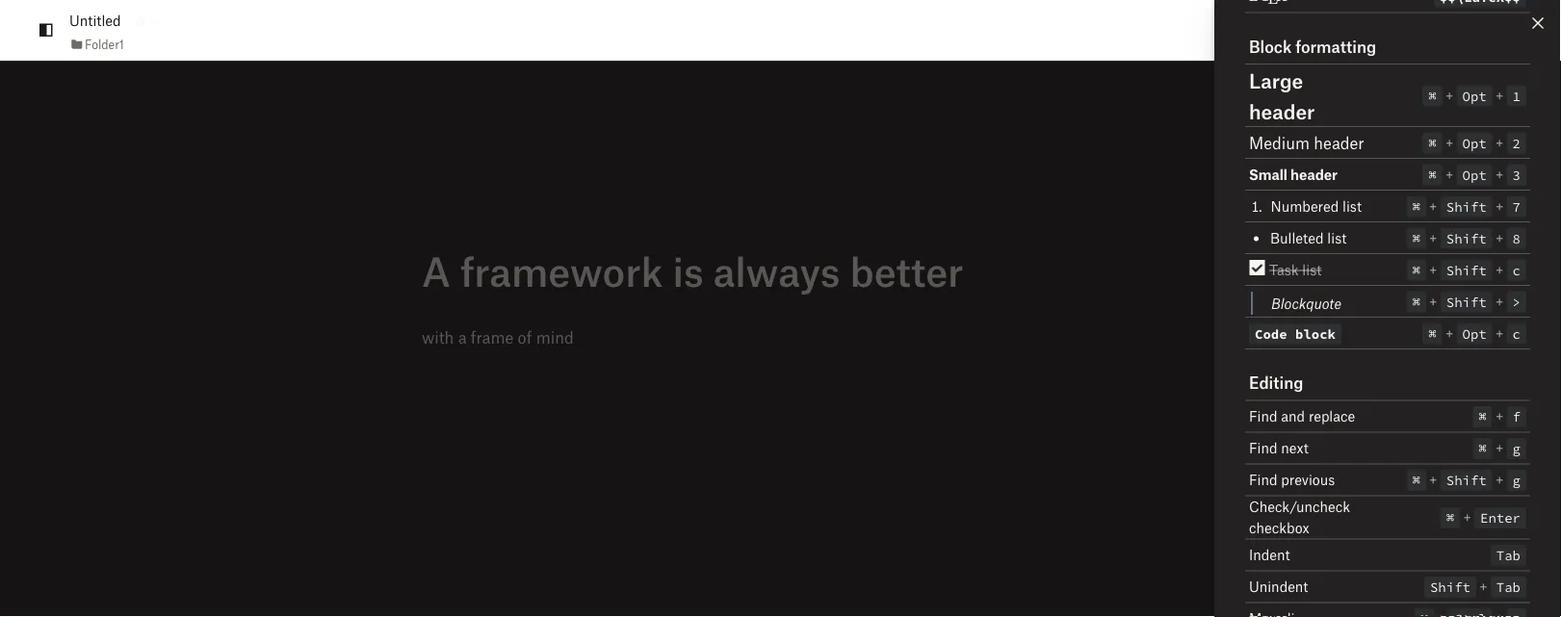 Task type: describe. For each thing, give the bounding box(es) containing it.
header for large
[[1250, 99, 1316, 123]]

8
[[1513, 230, 1522, 247]]

find for g
[[1250, 440, 1278, 457]]

⌘ for ⌘ + opt + 2
[[1429, 134, 1437, 152]]

blockquote
[[1272, 295, 1342, 312]]

block formatting
[[1250, 36, 1377, 56]]

unindent
[[1250, 579, 1309, 596]]

3 find from the top
[[1250, 472, 1278, 489]]

check/uncheck
[[1250, 499, 1351, 516]]

opt for medium header
[[1463, 134, 1488, 152]]

+ inside ⌘ + f
[[1496, 408, 1505, 425]]

⌘ + shift + g
[[1413, 472, 1522, 490]]

⌘ for ⌘ + opt + 3
[[1429, 166, 1437, 184]]

c for shift
[[1513, 262, 1522, 279]]

folder1 link
[[69, 34, 124, 54]]

block
[[1250, 36, 1292, 56]]

⌘ for ⌘ + f
[[1479, 409, 1488, 426]]

large
[[1250, 68, 1304, 92]]

find next
[[1250, 440, 1309, 457]]

header for medium
[[1315, 132, 1365, 152]]

indent
[[1250, 547, 1291, 564]]

code block
[[1256, 325, 1337, 342]]

tab inside shift + tab
[[1497, 579, 1522, 596]]

editing
[[1250, 373, 1304, 393]]

shift for 7
[[1447, 198, 1488, 215]]

⌘ for ⌘ + enter
[[1447, 510, 1455, 527]]

small header
[[1250, 166, 1338, 183]]

⌘ for ⌘ + shift + 7
[[1413, 198, 1421, 215]]

opt for large header
[[1463, 87, 1488, 105]]

⌘ + shift + 7
[[1413, 198, 1522, 215]]

header for small
[[1291, 166, 1338, 183]]

block
[[1296, 325, 1337, 342]]

opt for small header
[[1463, 166, 1488, 184]]

checkbox
[[1250, 520, 1310, 537]]

c for opt
[[1513, 325, 1522, 343]]

⌘ + g
[[1479, 440, 1522, 458]]

find for f
[[1250, 408, 1278, 425]]

medium header
[[1250, 132, 1365, 152]]

⌘ + enter
[[1447, 509, 1522, 527]]

1 tab from the top
[[1497, 547, 1522, 565]]

untitled
[[69, 12, 121, 29]]

shift + tab
[[1431, 579, 1522, 596]]

⌘ for ⌘ + opt + 1
[[1429, 87, 1437, 105]]

g inside the ⌘ + shift + g
[[1513, 472, 1522, 490]]

numbered list
[[1271, 198, 1363, 214]]

shift for 8
[[1447, 230, 1488, 247]]

+ inside shift + tab
[[1480, 579, 1489, 596]]

⌘ for ⌘ + shift + c
[[1413, 262, 1421, 279]]

small
[[1250, 166, 1288, 183]]

⌘ + f
[[1479, 408, 1522, 426]]

enter
[[1481, 510, 1522, 527]]



Task type: locate. For each thing, give the bounding box(es) containing it.
c inside ⌘ + opt + c
[[1513, 325, 1522, 343]]

⌘ inside ⌘ + shift + 7
[[1413, 198, 1421, 215]]

2 vertical spatial list
[[1303, 261, 1322, 278]]

⌘ + opt + 2
[[1429, 134, 1522, 152]]

⌘ inside ⌘ + f
[[1479, 409, 1488, 426]]

opt down the ⌘ + shift + >
[[1463, 325, 1488, 343]]

shift inside the ⌘ + shift + g
[[1447, 472, 1488, 490]]

c
[[1513, 262, 1522, 279], [1513, 325, 1522, 343]]

2 opt from the top
[[1463, 134, 1488, 152]]

shift inside ⌘ + shift + 8
[[1447, 230, 1488, 247]]

tab
[[1497, 547, 1522, 565], [1497, 579, 1522, 596]]

replace
[[1309, 408, 1356, 425]]

0 vertical spatial c
[[1513, 262, 1522, 279]]

opt inside ⌘ + opt + 3
[[1463, 166, 1488, 184]]

folder1
[[85, 37, 124, 51]]

previous
[[1282, 472, 1336, 489]]

⌘ inside ⌘ + opt + 2
[[1429, 134, 1437, 152]]

3 opt from the top
[[1463, 166, 1488, 184]]

2 g from the top
[[1513, 472, 1522, 490]]

list right task
[[1303, 261, 1322, 278]]

heading
[[422, 248, 1140, 294]]

⌘ for ⌘ + g
[[1479, 440, 1488, 458]]

shift up ⌘ + shift + 8
[[1447, 198, 1488, 215]]

⌘ + opt + 1
[[1429, 87, 1522, 105]]

large header
[[1250, 68, 1316, 123]]

next
[[1282, 440, 1309, 457]]

7
[[1513, 198, 1522, 215]]

list for 8
[[1328, 229, 1347, 246]]

1 vertical spatial c
[[1513, 325, 1522, 343]]

shift for g
[[1447, 472, 1488, 490]]

find previous
[[1250, 472, 1336, 489]]

2 vertical spatial header
[[1291, 166, 1338, 183]]

header
[[1250, 99, 1316, 123], [1315, 132, 1365, 152], [1291, 166, 1338, 183]]

⌘ for ⌘ + shift + g
[[1413, 472, 1421, 490]]

⌘ for ⌘ + shift + >
[[1413, 293, 1421, 311]]

⌘ inside ⌘ + g
[[1479, 440, 1488, 458]]

⌘ inside the ⌘ + shift + g
[[1413, 472, 1421, 490]]

list
[[1343, 198, 1363, 214], [1328, 229, 1347, 246], [1303, 261, 1322, 278]]

⌘ inside ⌘ + opt + c
[[1429, 325, 1437, 343]]

shift for c
[[1447, 262, 1488, 279]]

⌘ + shift + c
[[1413, 261, 1522, 279]]

and
[[1282, 408, 1306, 425]]

find left next
[[1250, 440, 1278, 457]]

⌘ + shift + 8
[[1413, 229, 1522, 247]]

⌘ inside ⌘ + shift + 8
[[1413, 230, 1421, 247]]

list for 7
[[1343, 198, 1363, 214]]

shift up ⌘ + enter
[[1447, 472, 1488, 490]]

numbered
[[1271, 198, 1340, 214]]

shift inside the ⌘ + shift + >
[[1447, 293, 1488, 311]]

⌘ + opt + c
[[1429, 325, 1522, 343]]

opt inside ⌘ + opt + c
[[1463, 325, 1488, 343]]

bulleted
[[1271, 229, 1325, 246]]

shift
[[1447, 198, 1488, 215], [1447, 230, 1488, 247], [1447, 262, 1488, 279], [1447, 293, 1488, 311], [1447, 472, 1488, 490], [1431, 579, 1471, 596]]

⌘ inside ⌘ + opt + 3
[[1429, 166, 1437, 184]]

opt
[[1463, 87, 1488, 105], [1463, 134, 1488, 152], [1463, 166, 1488, 184], [1463, 325, 1488, 343]]

opt down ⌘ + opt + 2
[[1463, 166, 1488, 184]]

task
[[1270, 261, 1299, 278]]

header up small header on the top right
[[1315, 132, 1365, 152]]

2 find from the top
[[1250, 440, 1278, 457]]

0 vertical spatial find
[[1250, 408, 1278, 425]]

find left "and"
[[1250, 408, 1278, 425]]

g down f
[[1513, 440, 1522, 458]]

1 vertical spatial tab
[[1497, 579, 1522, 596]]

list down "numbered list"
[[1328, 229, 1347, 246]]

0 vertical spatial list
[[1343, 198, 1363, 214]]

shift for >
[[1447, 293, 1488, 311]]

shift down ⌘ + shift + c
[[1447, 293, 1488, 311]]

0 vertical spatial g
[[1513, 440, 1522, 458]]

opt up ⌘ + opt + 3
[[1463, 134, 1488, 152]]

list right numbered
[[1343, 198, 1363, 214]]

1 g from the top
[[1513, 440, 1522, 458]]

⌘ for ⌘ + opt + c
[[1429, 325, 1437, 343]]

0 vertical spatial header
[[1250, 99, 1316, 123]]

find
[[1250, 408, 1278, 425], [1250, 440, 1278, 457], [1250, 472, 1278, 489]]

1 vertical spatial header
[[1315, 132, 1365, 152]]

shift up ⌘ + shift + c
[[1447, 230, 1488, 247]]

1 opt from the top
[[1463, 87, 1488, 105]]

⌘ inside ⌘ + shift + c
[[1413, 262, 1421, 279]]

⌘ inside ⌘ + opt + 1
[[1429, 87, 1437, 105]]

js button
[[1327, 13, 1362, 48]]

find and replace
[[1250, 408, 1356, 425]]

list for c
[[1303, 261, 1322, 278]]

2
[[1513, 134, 1522, 152]]

check/uncheck checkbox
[[1250, 499, 1351, 537]]

c down >
[[1513, 325, 1522, 343]]

⌘ for ⌘ + shift + 8
[[1413, 230, 1421, 247]]

⌘ inside ⌘ + enter
[[1447, 510, 1455, 527]]

2 c from the top
[[1513, 325, 1522, 343]]

untitled link
[[69, 10, 121, 31]]

header up "numbered list"
[[1291, 166, 1338, 183]]

shift inside shift + tab
[[1431, 579, 1471, 596]]

opt inside ⌘ + opt + 1
[[1463, 87, 1488, 105]]

c inside ⌘ + shift + c
[[1513, 262, 1522, 279]]

3
[[1513, 166, 1522, 184]]

2 vertical spatial find
[[1250, 472, 1278, 489]]

task list
[[1270, 261, 1322, 278]]

g down ⌘ + g
[[1513, 472, 1522, 490]]

c down 8
[[1513, 262, 1522, 279]]

+ inside ⌘ + enter
[[1464, 509, 1472, 526]]

1 c from the top
[[1513, 262, 1522, 279]]

1 find from the top
[[1250, 408, 1278, 425]]

⌘ + shift + >
[[1413, 293, 1522, 311]]

find down find next
[[1250, 472, 1278, 489]]

f
[[1513, 409, 1522, 426]]

1 vertical spatial find
[[1250, 440, 1278, 457]]

1 vertical spatial g
[[1513, 472, 1522, 490]]

shift up the ⌘ + shift + >
[[1447, 262, 1488, 279]]

g inside ⌘ + g
[[1513, 440, 1522, 458]]

>
[[1513, 293, 1522, 311]]

medium
[[1250, 132, 1311, 152]]

formatting
[[1296, 36, 1377, 56]]

shift inside ⌘ + shift + c
[[1447, 262, 1488, 279]]

2 tab from the top
[[1497, 579, 1522, 596]]

js
[[1337, 22, 1352, 39]]

opt left 1
[[1463, 87, 1488, 105]]

bulleted list
[[1271, 229, 1347, 246]]

1 vertical spatial list
[[1328, 229, 1347, 246]]

opt inside ⌘ + opt + 2
[[1463, 134, 1488, 152]]

shift inside ⌘ + shift + 7
[[1447, 198, 1488, 215]]

+ inside ⌘ + g
[[1496, 440, 1505, 457]]

header down large
[[1250, 99, 1316, 123]]

1
[[1513, 87, 1522, 105]]

⌘ inside the ⌘ + shift + >
[[1413, 293, 1421, 311]]

code
[[1256, 325, 1288, 342]]

⌘
[[1429, 87, 1437, 105], [1429, 134, 1437, 152], [1429, 166, 1437, 184], [1413, 198, 1421, 215], [1413, 230, 1421, 247], [1413, 262, 1421, 279], [1413, 293, 1421, 311], [1429, 325, 1437, 343], [1479, 409, 1488, 426], [1479, 440, 1488, 458], [1413, 472, 1421, 490], [1447, 510, 1455, 527]]

⌘ + opt + 3
[[1429, 166, 1522, 184]]

+
[[1446, 87, 1455, 104], [1496, 87, 1505, 104], [1446, 134, 1455, 151], [1496, 134, 1505, 151], [1446, 166, 1455, 183], [1496, 166, 1505, 183], [1430, 198, 1438, 214], [1496, 198, 1505, 214], [1430, 229, 1438, 246], [1496, 229, 1505, 246], [1430, 261, 1438, 278], [1496, 261, 1505, 278], [1430, 293, 1438, 310], [1496, 293, 1505, 310], [1446, 325, 1455, 342], [1496, 325, 1505, 342], [1496, 408, 1505, 425], [1496, 440, 1505, 457], [1430, 472, 1438, 489], [1496, 472, 1505, 489], [1464, 509, 1472, 526], [1480, 579, 1489, 596]]

0 vertical spatial tab
[[1497, 547, 1522, 565]]

4 opt from the top
[[1463, 325, 1488, 343]]

shift down ⌘ + enter
[[1431, 579, 1471, 596]]

g
[[1513, 440, 1522, 458], [1513, 472, 1522, 490]]



Task type: vqa. For each thing, say whether or not it's contained in the screenshot.
⌘ for ⌘ + Shift + 7
yes



